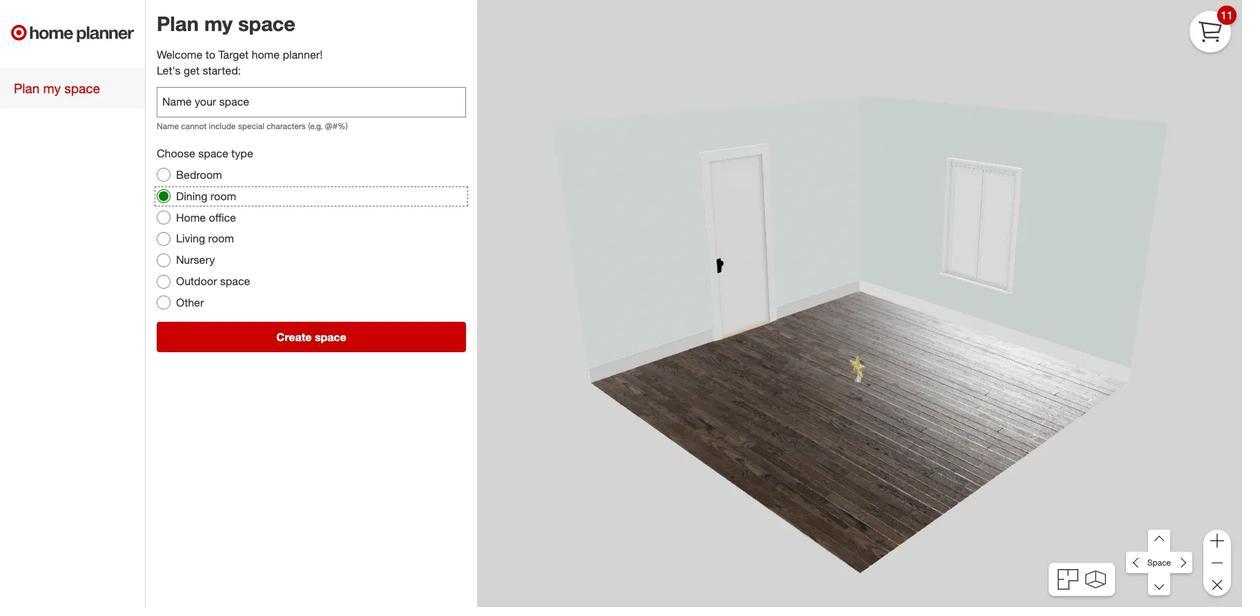 Task type: locate. For each thing, give the bounding box(es) containing it.
choose
[[157, 147, 195, 160]]

plan my space inside plan my space button
[[14, 80, 100, 96]]

1 horizontal spatial my
[[204, 11, 233, 36]]

0 vertical spatial plan my space
[[157, 11, 296, 36]]

1 vertical spatial my
[[43, 80, 61, 96]]

0 horizontal spatial plan my space
[[14, 80, 100, 96]]

Outdoor space radio
[[157, 275, 171, 288]]

get
[[184, 64, 200, 77]]

space for outdoor space
[[220, 274, 250, 288]]

space right outdoor
[[220, 274, 250, 288]]

type
[[232, 147, 253, 160]]

room
[[211, 189, 236, 203], [208, 232, 234, 246]]

space up 'bedroom'
[[198, 147, 228, 160]]

outdoor
[[176, 274, 217, 288]]

special
[[238, 121, 264, 131]]

started:
[[203, 64, 241, 77]]

0 horizontal spatial my
[[43, 80, 61, 96]]

name cannot include special characters (e.g. @#%)
[[157, 121, 348, 131]]

my inside button
[[43, 80, 61, 96]]

space
[[1148, 557, 1172, 568]]

plan my space up target
[[157, 11, 296, 36]]

top view button icon image
[[1059, 569, 1079, 590]]

0 vertical spatial room
[[211, 189, 236, 203]]

planner!
[[283, 48, 323, 62]]

1 vertical spatial plan my space
[[14, 80, 100, 96]]

outdoor space
[[176, 274, 250, 288]]

my up to
[[204, 11, 233, 36]]

living
[[176, 232, 205, 246]]

plan inside button
[[14, 80, 40, 96]]

space inside button
[[64, 80, 100, 96]]

room for dining room
[[211, 189, 236, 203]]

home office
[[176, 210, 236, 224]]

room down office
[[208, 232, 234, 246]]

my down "home planner landing page" image
[[43, 80, 61, 96]]

plan
[[157, 11, 199, 36], [14, 80, 40, 96]]

nursery
[[176, 253, 215, 267]]

space inside button
[[315, 330, 347, 344]]

choose space type
[[157, 147, 253, 160]]

space for choose space type
[[198, 147, 228, 160]]

1 vertical spatial room
[[208, 232, 234, 246]]

home planner landing page image
[[11, 11, 134, 55]]

room up office
[[211, 189, 236, 203]]

characters
[[267, 121, 306, 131]]

living room
[[176, 232, 234, 246]]

0 vertical spatial my
[[204, 11, 233, 36]]

Bedroom radio
[[157, 168, 171, 182]]

plan my space down "home planner landing page" image
[[14, 80, 100, 96]]

other
[[176, 296, 204, 309]]

my
[[204, 11, 233, 36], [43, 80, 61, 96]]

front view button icon image
[[1086, 570, 1107, 589]]

let's
[[157, 64, 181, 77]]

dining room
[[176, 189, 236, 203]]

create space button
[[157, 322, 466, 352]]

welcome
[[157, 48, 203, 62]]

0 horizontal spatial plan
[[14, 80, 40, 96]]

None text field
[[157, 87, 466, 117]]

1 vertical spatial plan
[[14, 80, 40, 96]]

plan my space
[[157, 11, 296, 36], [14, 80, 100, 96]]

1 horizontal spatial plan my space
[[157, 11, 296, 36]]

Home office radio
[[157, 211, 171, 225]]

space
[[238, 11, 296, 36], [64, 80, 100, 96], [198, 147, 228, 160], [220, 274, 250, 288], [315, 330, 347, 344]]

space right create
[[315, 330, 347, 344]]

cannot
[[181, 121, 207, 131]]

@#%)
[[325, 121, 348, 131]]

target
[[219, 48, 249, 62]]

1 horizontal spatial plan
[[157, 11, 199, 36]]

space down "home planner landing page" image
[[64, 80, 100, 96]]



Task type: vqa. For each thing, say whether or not it's contained in the screenshot.
or within the Furniture Assembly Schedule An At-Home Assembly Of Your Furniture Or Patio Pieces, Powered By Handy.
no



Task type: describe. For each thing, give the bounding box(es) containing it.
tilt camera down 30° image
[[1149, 574, 1171, 596]]

11
[[1221, 8, 1234, 22]]

0 vertical spatial plan
[[157, 11, 199, 36]]

bedroom
[[176, 168, 222, 182]]

create
[[277, 330, 312, 344]]

room for living room
[[208, 232, 234, 246]]

Living room radio
[[157, 232, 171, 246]]

Nursery radio
[[157, 253, 171, 267]]

include
[[209, 121, 236, 131]]

welcome to target home planner! let's get started:
[[157, 48, 323, 77]]

tilt camera up 30° image
[[1149, 530, 1171, 552]]

Other radio
[[157, 296, 171, 310]]

office
[[209, 210, 236, 224]]

(e.g.
[[308, 121, 323, 131]]

dining
[[176, 189, 208, 203]]

name
[[157, 121, 179, 131]]

home
[[252, 48, 280, 62]]

space for create space
[[315, 330, 347, 344]]

space up home
[[238, 11, 296, 36]]

Dining room radio
[[157, 189, 171, 203]]

11 button
[[1190, 6, 1237, 53]]

to
[[206, 48, 215, 62]]

plan my space button
[[0, 68, 145, 109]]

pan camera right 30° image
[[1171, 552, 1193, 574]]

create space
[[277, 330, 347, 344]]

pan camera left 30° image
[[1127, 552, 1149, 574]]

home
[[176, 210, 206, 224]]



